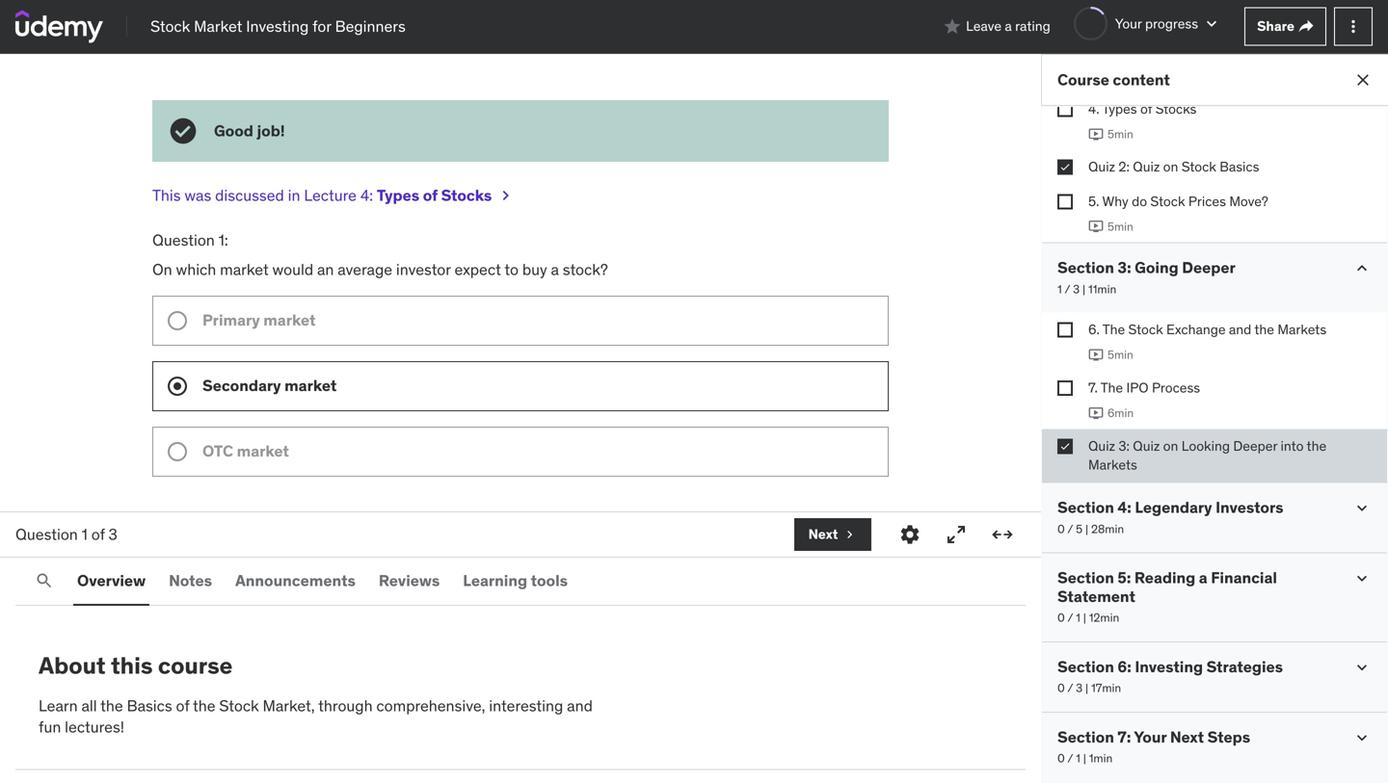 Task type: describe. For each thing, give the bounding box(es) containing it.
market for secondary market
[[285, 376, 337, 396]]

lectures!
[[65, 718, 124, 738]]

5. why do stock prices move?
[[1088, 193, 1269, 210]]

question for question 1 of 3
[[15, 525, 78, 545]]

7. the ipo process
[[1088, 379, 1200, 397]]

the for 6.
[[1103, 321, 1125, 339]]

ipo
[[1127, 379, 1149, 397]]

into
[[1281, 438, 1304, 455]]

| for section 4: legendary investors
[[1086, 522, 1089, 537]]

stock market investing for beginners link
[[150, 16, 406, 37]]

on which market would an average investor expect to buy a stock? group
[[152, 296, 889, 477]]

market,
[[263, 696, 315, 716]]

stock inside the learn all the basics of the stock market, through comprehensive, interesting and fun lectures!
[[219, 696, 259, 716]]

next button
[[794, 519, 872, 551]]

question 1: on which market would an average investor expect to buy a stock?
[[152, 230, 612, 279]]

about
[[39, 652, 106, 681]]

1 up the overview
[[82, 525, 88, 545]]

about this course
[[39, 652, 233, 681]]

2:
[[1119, 158, 1130, 176]]

your progress
[[1115, 15, 1198, 32]]

content
[[1113, 70, 1170, 90]]

strategies
[[1207, 657, 1283, 677]]

otc market
[[202, 442, 289, 462]]

all
[[81, 696, 97, 716]]

5min for types
[[1108, 127, 1134, 142]]

of up investor
[[423, 186, 438, 205]]

sidebar element
[[1041, 0, 1388, 784]]

a inside question 1: on which market would an average investor expect to buy a stock?
[[551, 260, 559, 279]]

good job!
[[214, 121, 285, 141]]

notes
[[169, 571, 212, 591]]

do
[[1132, 193, 1147, 210]]

4.
[[1088, 100, 1100, 117]]

3 for section 6: investing strategies
[[1076, 681, 1083, 696]]

section 4: legendary investors 0 / 5 | 28min
[[1058, 498, 1284, 537]]

/ inside 'section 5: reading a financial statement 0 / 1 | 12min'
[[1068, 611, 1073, 626]]

4: inside section 4: legendary investors 0 / 5 | 28min
[[1118, 498, 1132, 518]]

0 horizontal spatial 4:
[[360, 186, 373, 205]]

basics inside sidebar element
[[1220, 158, 1260, 176]]

xsmall image left 2:
[[1058, 160, 1073, 175]]

progress
[[1145, 15, 1198, 32]]

0 inside 'section 5: reading a financial statement 0 / 1 | 12min'
[[1058, 611, 1065, 626]]

section 4: legendary investors button
[[1058, 498, 1284, 518]]

course
[[1058, 70, 1110, 90]]

quiz 2: quiz on stock basics
[[1088, 158, 1260, 176]]

course
[[158, 652, 233, 681]]

leave
[[966, 18, 1002, 35]]

overview button
[[73, 558, 150, 604]]

of up the overview
[[91, 525, 105, 545]]

section for section 7: your next steps
[[1058, 728, 1114, 747]]

in
[[288, 186, 300, 205]]

investor
[[396, 260, 451, 279]]

a inside 'section 5: reading a financial statement 0 / 1 | 12min'
[[1199, 568, 1208, 588]]

/ for section 4: legendary investors
[[1068, 522, 1073, 537]]

through
[[318, 696, 373, 716]]

would
[[272, 260, 313, 279]]

0 inside section 7: your next steps 0 / 1 | 1min
[[1058, 751, 1065, 766]]

of inside sidebar element
[[1141, 100, 1152, 117]]

1 inside section 7: your next steps 0 / 1 | 1min
[[1076, 751, 1081, 766]]

1min
[[1089, 751, 1113, 766]]

xsmall image for 6. the stock exchange and the markets
[[1058, 323, 1073, 338]]

section 5: reading a financial statement button
[[1058, 568, 1337, 607]]

your inside dropdown button
[[1115, 15, 1142, 32]]

investing for strategies
[[1135, 657, 1203, 677]]

the right all
[[100, 696, 123, 716]]

an
[[317, 260, 334, 279]]

the down course
[[193, 696, 216, 716]]

move?
[[1230, 193, 1269, 210]]

this was discussed in lecture 4: types of stocks
[[152, 186, 492, 205]]

buy
[[522, 260, 547, 279]]

11min
[[1089, 282, 1117, 297]]

0 inside section 4: legendary investors 0 / 5 | 28min
[[1058, 522, 1065, 537]]

deeper inside section 3: going deeper 1 / 3 | 11min
[[1182, 258, 1236, 278]]

1:
[[219, 230, 228, 250]]

1 vertical spatial stocks
[[441, 186, 492, 205]]

xsmall image inside next 'button'
[[842, 527, 857, 543]]

learning
[[463, 571, 527, 591]]

17min
[[1091, 681, 1121, 696]]

xsmall image for 5. why do stock prices move?
[[1058, 194, 1073, 209]]

section 7: your next steps button
[[1058, 728, 1251, 747]]

market for primary market
[[263, 311, 316, 330]]

play types of stocks image
[[1088, 127, 1104, 142]]

12min
[[1089, 611, 1120, 626]]

play the ipo process image
[[1088, 406, 1104, 421]]

quiz 3: quiz on looking deeper into the markets
[[1088, 438, 1327, 474]]

learn all the basics of the stock market, through comprehensive, interesting and fun lectures!
[[39, 696, 593, 738]]

basics inside the learn all the basics of the stock market, through comprehensive, interesting and fun lectures!
[[127, 696, 172, 716]]

otc
[[202, 442, 233, 462]]

learning tools button
[[459, 558, 572, 604]]

deeper inside the quiz 3: quiz on looking deeper into the markets
[[1233, 438, 1278, 455]]

financial
[[1211, 568, 1277, 588]]

question for question 1: on which market would an average investor expect to buy a stock?
[[152, 230, 215, 250]]

learning tools
[[463, 571, 568, 591]]

section 6: investing strategies 0 / 3 | 17min
[[1058, 657, 1283, 696]]

1 vertical spatial types
[[377, 186, 420, 205]]

28min
[[1091, 522, 1124, 537]]

fullscreen image
[[945, 524, 968, 547]]

stock left market
[[150, 16, 190, 36]]

was
[[185, 186, 211, 205]]

section 3: going deeper 1 / 3 | 11min
[[1058, 258, 1236, 297]]

leave a rating
[[966, 18, 1051, 35]]

5:
[[1118, 568, 1131, 588]]

xsmall image inside "share" button
[[1299, 19, 1314, 34]]

market for otc market
[[237, 442, 289, 462]]

question 1 of 3
[[15, 525, 118, 545]]

section for section 5: reading a financial statement
[[1058, 568, 1114, 588]]

section 7: your next steps 0 / 1 | 1min
[[1058, 728, 1251, 766]]

settings image
[[899, 524, 922, 547]]

1 inside section 3: going deeper 1 / 3 | 11min
[[1058, 282, 1062, 297]]

for
[[313, 16, 331, 36]]

0 inside section 6: investing strategies 0 / 3 | 17min
[[1058, 681, 1065, 696]]

types inside sidebar element
[[1102, 100, 1137, 117]]

statement
[[1058, 587, 1136, 607]]

steps
[[1208, 728, 1251, 747]]

looking
[[1182, 438, 1230, 455]]

stock market investing for beginners
[[150, 16, 406, 36]]

discussed
[[215, 186, 284, 205]]

a inside leave a rating button
[[1005, 18, 1012, 35]]

stock?
[[563, 260, 608, 279]]

4. types of stocks
[[1088, 100, 1197, 117]]

overview
[[77, 571, 146, 591]]

stock left exchange
[[1129, 321, 1163, 339]]

your inside section 7: your next steps 0 / 1 | 1min
[[1134, 728, 1167, 747]]



Task type: vqa. For each thing, say whether or not it's contained in the screenshot.
"on" within the Quiz 3: Quiz on Looking Deeper into the Markets
yes



Task type: locate. For each thing, give the bounding box(es) containing it.
this
[[152, 186, 181, 205]]

0 horizontal spatial and
[[567, 696, 593, 716]]

close course content sidebar image
[[1354, 70, 1373, 90]]

4: up "28min"
[[1118, 498, 1132, 518]]

| inside section 6: investing strategies 0 / 3 | 17min
[[1086, 681, 1089, 696]]

4:
[[360, 186, 373, 205], [1118, 498, 1132, 518]]

| inside 'section 5: reading a financial statement 0 / 1 | 12min'
[[1083, 611, 1086, 626]]

of down the content
[[1141, 100, 1152, 117]]

on
[[1163, 158, 1178, 176], [1163, 438, 1179, 455]]

6. the stock exchange and the markets
[[1088, 321, 1327, 339]]

the inside the quiz 3: quiz on looking deeper into the markets
[[1307, 438, 1327, 455]]

a left rating
[[1005, 18, 1012, 35]]

| inside section 3: going deeper 1 / 3 | 11min
[[1083, 282, 1086, 297]]

5min for why
[[1108, 219, 1134, 234]]

investing right 6:
[[1135, 657, 1203, 677]]

1 vertical spatial on
[[1163, 438, 1179, 455]]

3 inside section 3: going deeper 1 / 3 | 11min
[[1073, 282, 1080, 297]]

legendary
[[1135, 498, 1212, 518]]

prices
[[1189, 193, 1226, 210]]

deeper right going
[[1182, 258, 1236, 278]]

going
[[1135, 258, 1179, 278]]

0 horizontal spatial investing
[[246, 16, 309, 36]]

average
[[338, 260, 392, 279]]

quiz
[[1088, 158, 1115, 176], [1133, 158, 1160, 176], [1088, 438, 1115, 455], [1133, 438, 1160, 455]]

1 vertical spatial a
[[551, 260, 559, 279]]

1 vertical spatial your
[[1134, 728, 1167, 747]]

3: inside section 3: going deeper 1 / 3 | 11min
[[1118, 258, 1131, 278]]

next inside 'button'
[[808, 526, 838, 543]]

3 xsmall image from the top
[[1058, 439, 1073, 454]]

| left 1min
[[1083, 751, 1086, 766]]

stocks inside sidebar element
[[1156, 100, 1197, 117]]

1 horizontal spatial next
[[1170, 728, 1204, 747]]

and inside the learn all the basics of the stock market, through comprehensive, interesting and fun lectures!
[[567, 696, 593, 716]]

fun
[[39, 718, 61, 738]]

learn
[[39, 696, 78, 716]]

0 vertical spatial stocks
[[1156, 100, 1197, 117]]

on up '5. why do stock prices move?'
[[1163, 158, 1178, 176]]

quiz down 6min
[[1133, 438, 1160, 455]]

the right exchange
[[1255, 321, 1275, 339]]

0 vertical spatial next
[[808, 526, 838, 543]]

5min right play why do stock prices move? image
[[1108, 219, 1134, 234]]

notes button
[[165, 558, 216, 604]]

0 vertical spatial investing
[[246, 16, 309, 36]]

2 0 from the top
[[1058, 611, 1065, 626]]

next inside section 7: your next steps 0 / 1 | 1min
[[1170, 728, 1204, 747]]

xsmall image right share
[[1299, 19, 1314, 34]]

0 vertical spatial 5min
[[1108, 127, 1134, 142]]

4: right lecture
[[360, 186, 373, 205]]

section inside section 6: investing strategies 0 / 3 | 17min
[[1058, 657, 1114, 677]]

2 small image from the top
[[1353, 569, 1372, 589]]

section left 5:
[[1058, 568, 1114, 588]]

2 vertical spatial a
[[1199, 568, 1208, 588]]

stocks left open lecture icon
[[441, 186, 492, 205]]

section 3: going deeper button
[[1058, 258, 1236, 278]]

/ down statement
[[1068, 611, 1073, 626]]

small image inside leave a rating button
[[943, 17, 962, 36]]

0 left 17min
[[1058, 681, 1065, 696]]

0 vertical spatial a
[[1005, 18, 1012, 35]]

xsmall image left 4. in the top of the page
[[1058, 101, 1073, 117]]

/
[[1065, 282, 1070, 297], [1068, 522, 1073, 537], [1068, 611, 1073, 626], [1068, 681, 1073, 696], [1068, 751, 1073, 766]]

section up 5
[[1058, 498, 1114, 518]]

next left steps
[[1170, 728, 1204, 747]]

on for looking
[[1163, 438, 1179, 455]]

2 vertical spatial 3
[[1076, 681, 1083, 696]]

3 for section 3: going deeper
[[1073, 282, 1080, 297]]

your progress button
[[1074, 7, 1222, 41]]

| left the 11min
[[1083, 282, 1086, 297]]

3: for quiz
[[1119, 438, 1130, 455]]

0 vertical spatial small image
[[1353, 499, 1372, 518]]

3: left going
[[1118, 258, 1131, 278]]

| right 5
[[1086, 522, 1089, 537]]

1 on from the top
[[1163, 158, 1178, 176]]

| left 12min
[[1083, 611, 1086, 626]]

0 vertical spatial your
[[1115, 15, 1142, 32]]

4 section from the top
[[1058, 657, 1114, 677]]

section for section 6: investing strategies
[[1058, 657, 1114, 677]]

3
[[1073, 282, 1080, 297], [109, 525, 118, 545], [1076, 681, 1083, 696]]

your
[[1115, 15, 1142, 32], [1134, 728, 1167, 747]]

3 left the 11min
[[1073, 282, 1080, 297]]

expanded view image
[[991, 524, 1014, 547]]

section for section 3: going deeper
[[1058, 258, 1114, 278]]

5 section from the top
[[1058, 728, 1114, 747]]

/ left the 11min
[[1065, 282, 1070, 297]]

3 0 from the top
[[1058, 681, 1065, 696]]

and right exchange
[[1229, 321, 1252, 339]]

|
[[1083, 282, 1086, 297], [1086, 522, 1089, 537], [1083, 611, 1086, 626], [1086, 681, 1089, 696], [1083, 751, 1086, 766]]

play why do stock prices move? image
[[1088, 219, 1104, 235]]

1 vertical spatial next
[[1170, 728, 1204, 747]]

/ inside section 6: investing strategies 0 / 3 | 17min
[[1068, 681, 1073, 696]]

1 horizontal spatial investing
[[1135, 657, 1203, 677]]

2 horizontal spatial a
[[1199, 568, 1208, 588]]

/ inside section 7: your next steps 0 / 1 | 1min
[[1068, 751, 1073, 766]]

quiz right 2:
[[1133, 158, 1160, 176]]

announcements button
[[231, 558, 360, 604]]

section up 1min
[[1058, 728, 1114, 747]]

0 vertical spatial 4:
[[360, 186, 373, 205]]

| for section 3: going deeper
[[1083, 282, 1086, 297]]

1 vertical spatial and
[[567, 696, 593, 716]]

reading
[[1135, 568, 1196, 588]]

investing for for
[[246, 16, 309, 36]]

5.
[[1088, 193, 1100, 210]]

small image for section 7: your next steps
[[1353, 729, 1372, 748]]

small image
[[1202, 14, 1222, 33], [943, 17, 962, 36], [1353, 259, 1372, 278], [1353, 658, 1372, 678]]

0 vertical spatial deeper
[[1182, 258, 1236, 278]]

2 section from the top
[[1058, 498, 1114, 518]]

the
[[1103, 321, 1125, 339], [1101, 379, 1123, 397]]

0 vertical spatial the
[[1103, 321, 1125, 339]]

1 left 1min
[[1076, 751, 1081, 766]]

0 horizontal spatial basics
[[127, 696, 172, 716]]

1 vertical spatial 4:
[[1118, 498, 1132, 518]]

beginners
[[335, 16, 406, 36]]

leave a rating button
[[943, 3, 1051, 50]]

market right "otc"
[[237, 442, 289, 462]]

0 horizontal spatial markets
[[1088, 457, 1137, 474]]

lecture
[[304, 186, 357, 205]]

0 vertical spatial xsmall image
[[1058, 194, 1073, 209]]

1 vertical spatial small image
[[1353, 569, 1372, 589]]

on left looking
[[1163, 438, 1179, 455]]

course content
[[1058, 70, 1170, 90]]

/ inside section 4: legendary investors 0 / 5 | 28min
[[1068, 522, 1073, 537]]

section for section 4: legendary investors
[[1058, 498, 1114, 518]]

the
[[1255, 321, 1275, 339], [1307, 438, 1327, 455], [100, 696, 123, 716], [193, 696, 216, 716]]

1 5min from the top
[[1108, 127, 1134, 142]]

/ for section 3: going deeper
[[1065, 282, 1070, 297]]

quiz left 2:
[[1088, 158, 1115, 176]]

stocks
[[1156, 100, 1197, 117], [441, 186, 492, 205]]

0 horizontal spatial stocks
[[441, 186, 492, 205]]

open lecture image
[[496, 186, 515, 206]]

| left 17min
[[1086, 681, 1089, 696]]

1 vertical spatial xsmall image
[[1058, 323, 1073, 338]]

1 vertical spatial 3:
[[1119, 438, 1130, 455]]

small image
[[1353, 499, 1372, 518], [1353, 569, 1372, 589], [1353, 729, 1372, 748]]

/ for section 6: investing strategies
[[1068, 681, 1073, 696]]

1 horizontal spatial stocks
[[1156, 100, 1197, 117]]

/ left 5
[[1068, 522, 1073, 537]]

basics up 'move?'
[[1220, 158, 1260, 176]]

on
[[152, 260, 172, 279]]

1 xsmall image from the top
[[1058, 194, 1073, 209]]

2 vertical spatial xsmall image
[[1058, 439, 1073, 454]]

2 on from the top
[[1163, 438, 1179, 455]]

/ inside section 3: going deeper 1 / 3 | 11min
[[1065, 282, 1070, 297]]

| inside section 4: legendary investors 0 / 5 | 28min
[[1086, 522, 1089, 537]]

3: for section
[[1118, 258, 1131, 278]]

of
[[1141, 100, 1152, 117], [423, 186, 438, 205], [91, 525, 105, 545], [176, 696, 189, 716]]

1 horizontal spatial and
[[1229, 321, 1252, 339]]

0 vertical spatial markets
[[1278, 321, 1327, 339]]

1 horizontal spatial question
[[152, 230, 215, 250]]

question up search image
[[15, 525, 78, 545]]

interesting
[[489, 696, 563, 716]]

0 vertical spatial 3
[[1073, 282, 1080, 297]]

question
[[152, 230, 215, 250], [15, 525, 78, 545]]

quiz down play the ipo process image
[[1088, 438, 1115, 455]]

3: down 6min
[[1119, 438, 1130, 455]]

1 horizontal spatial basics
[[1220, 158, 1260, 176]]

0 down statement
[[1058, 611, 1065, 626]]

reviews
[[379, 571, 440, 591]]

share
[[1257, 17, 1295, 35]]

section inside section 4: legendary investors 0 / 5 | 28min
[[1058, 498, 1114, 518]]

1 horizontal spatial a
[[1005, 18, 1012, 35]]

section 5: reading a financial statement 0 / 1 | 12min
[[1058, 568, 1277, 626]]

3 section from the top
[[1058, 568, 1114, 588]]

and inside sidebar element
[[1229, 321, 1252, 339]]

1 vertical spatial markets
[[1088, 457, 1137, 474]]

3:
[[1118, 258, 1131, 278], [1119, 438, 1130, 455]]

stock right do
[[1151, 193, 1185, 210]]

types
[[1102, 100, 1137, 117], [377, 186, 420, 205]]

section inside section 7: your next steps 0 / 1 | 1min
[[1058, 728, 1114, 747]]

deeper
[[1182, 258, 1236, 278], [1233, 438, 1278, 455]]

and right interesting
[[567, 696, 593, 716]]

of inside the learn all the basics of the stock market, through comprehensive, interesting and fun lectures!
[[176, 696, 189, 716]]

play the stock exchange and the markets image
[[1088, 348, 1104, 363]]

| inside section 7: your next steps 0 / 1 | 1min
[[1083, 751, 1086, 766]]

stocks down the content
[[1156, 100, 1197, 117]]

rating
[[1015, 18, 1051, 35]]

1 inside 'section 5: reading a financial statement 0 / 1 | 12min'
[[1076, 611, 1081, 626]]

2 xsmall image from the top
[[1058, 323, 1073, 338]]

the right 6.
[[1103, 321, 1125, 339]]

1 vertical spatial the
[[1101, 379, 1123, 397]]

section up 17min
[[1058, 657, 1114, 677]]

market
[[194, 16, 242, 36]]

stock left market,
[[219, 696, 259, 716]]

types right 4. in the top of the page
[[1102, 100, 1137, 117]]

0 vertical spatial on
[[1163, 158, 1178, 176]]

market down would in the left top of the page
[[263, 311, 316, 330]]

why
[[1102, 193, 1129, 210]]

3 inside section 6: investing strategies 0 / 3 | 17min
[[1076, 681, 1083, 696]]

deeper left the into
[[1233, 438, 1278, 455]]

0 vertical spatial and
[[1229, 321, 1252, 339]]

1 vertical spatial investing
[[1135, 657, 1203, 677]]

2 vertical spatial small image
[[1353, 729, 1372, 748]]

3 small image from the top
[[1353, 729, 1372, 748]]

5
[[1076, 522, 1083, 537]]

1 vertical spatial basics
[[127, 696, 172, 716]]

a right buy
[[551, 260, 559, 279]]

basics down 'about this course'
[[127, 696, 172, 716]]

1 vertical spatial 3
[[109, 525, 118, 545]]

investing inside section 6: investing strategies 0 / 3 | 17min
[[1135, 657, 1203, 677]]

0
[[1058, 522, 1065, 537], [1058, 611, 1065, 626], [1058, 681, 1065, 696], [1058, 751, 1065, 766]]

7:
[[1118, 728, 1131, 747]]

basics
[[1220, 158, 1260, 176], [127, 696, 172, 716]]

0 vertical spatial types
[[1102, 100, 1137, 117]]

stock up the prices at top
[[1182, 158, 1217, 176]]

0 vertical spatial basics
[[1220, 158, 1260, 176]]

6:
[[1118, 657, 1132, 677]]

udemy image
[[15, 10, 103, 43]]

secondary
[[202, 376, 281, 396]]

0 horizontal spatial question
[[15, 525, 78, 545]]

the right 7.
[[1101, 379, 1123, 397]]

announcements
[[235, 571, 356, 591]]

a
[[1005, 18, 1012, 35], [551, 260, 559, 279], [1199, 568, 1208, 588]]

market right secondary
[[285, 376, 337, 396]]

investing left for
[[246, 16, 309, 36]]

0 horizontal spatial next
[[808, 526, 838, 543]]

5min for the
[[1108, 348, 1134, 363]]

comprehensive,
[[376, 696, 485, 716]]

xsmall image left 7.
[[1058, 381, 1073, 396]]

the right the into
[[1307, 438, 1327, 455]]

types up question 1: on which market would an average investor expect to buy a stock?
[[377, 186, 420, 205]]

0 left 1min
[[1058, 751, 1065, 766]]

section up the 11min
[[1058, 258, 1114, 278]]

actions image
[[1344, 17, 1363, 36]]

your left progress
[[1115, 15, 1142, 32]]

question inside question 1: on which market would an average investor expect to buy a stock?
[[152, 230, 215, 250]]

stock
[[150, 16, 190, 36], [1182, 158, 1217, 176], [1151, 193, 1185, 210], [1129, 321, 1163, 339], [219, 696, 259, 716]]

next left the settings icon
[[808, 526, 838, 543]]

markets inside the quiz 3: quiz on looking deeper into the markets
[[1088, 457, 1137, 474]]

reviews button
[[375, 558, 444, 604]]

exchange
[[1167, 321, 1226, 339]]

your right 7:
[[1134, 728, 1167, 747]]

0 vertical spatial question
[[152, 230, 215, 250]]

secondary market
[[202, 376, 337, 396]]

xsmall image
[[1058, 194, 1073, 209], [1058, 323, 1073, 338], [1058, 439, 1073, 454]]

5min right play types of stocks icon
[[1108, 127, 1134, 142]]

4 0 from the top
[[1058, 751, 1065, 766]]

5min right play the stock exchange and the markets image
[[1108, 348, 1134, 363]]

question up which
[[152, 230, 215, 250]]

the for 7.
[[1101, 379, 1123, 397]]

of down course
[[176, 696, 189, 716]]

share button
[[1245, 7, 1327, 46]]

market inside question 1: on which market would an average investor expect to buy a stock?
[[220, 260, 269, 279]]

0 horizontal spatial types
[[377, 186, 420, 205]]

/ left 1min
[[1068, 751, 1073, 766]]

1 0 from the top
[[1058, 522, 1065, 537]]

section inside 'section 5: reading a financial statement 0 / 1 | 12min'
[[1058, 568, 1114, 588]]

to
[[505, 260, 519, 279]]

2 vertical spatial 5min
[[1108, 348, 1134, 363]]

0 vertical spatial 3:
[[1118, 258, 1131, 278]]

/ left 17min
[[1068, 681, 1073, 696]]

2 5min from the top
[[1108, 219, 1134, 234]]

and
[[1229, 321, 1252, 339], [567, 696, 593, 716]]

xsmall image left the settings icon
[[842, 527, 857, 543]]

section
[[1058, 258, 1114, 278], [1058, 498, 1114, 518], [1058, 568, 1114, 588], [1058, 657, 1114, 677], [1058, 728, 1114, 747]]

1 small image from the top
[[1353, 499, 1372, 518]]

market down 1:
[[220, 260, 269, 279]]

1 vertical spatial question
[[15, 525, 78, 545]]

xsmall image
[[1299, 19, 1314, 34], [1058, 101, 1073, 117], [1058, 160, 1073, 175], [1058, 381, 1073, 396], [842, 527, 857, 543]]

3: inside the quiz 3: quiz on looking deeper into the markets
[[1119, 438, 1130, 455]]

search image
[[35, 572, 54, 591]]

1 vertical spatial deeper
[[1233, 438, 1278, 455]]

on inside the quiz 3: quiz on looking deeper into the markets
[[1163, 438, 1179, 455]]

primary market
[[202, 311, 316, 330]]

1 horizontal spatial markets
[[1278, 321, 1327, 339]]

0 horizontal spatial a
[[551, 260, 559, 279]]

1 left the 11min
[[1058, 282, 1062, 297]]

3 5min from the top
[[1108, 348, 1134, 363]]

on for stock
[[1163, 158, 1178, 176]]

1 section from the top
[[1058, 258, 1114, 278]]

tools
[[531, 571, 568, 591]]

section inside section 3: going deeper 1 / 3 | 11min
[[1058, 258, 1114, 278]]

market
[[220, 260, 269, 279], [263, 311, 316, 330], [285, 376, 337, 396], [237, 442, 289, 462]]

small image for section 5: reading a financial statement
[[1353, 569, 1372, 589]]

process
[[1152, 379, 1200, 397]]

0 left 5
[[1058, 522, 1065, 537]]

job!
[[257, 121, 285, 141]]

this
[[111, 652, 153, 681]]

1 horizontal spatial 4:
[[1118, 498, 1132, 518]]

| for section 6: investing strategies
[[1086, 681, 1089, 696]]

1 horizontal spatial types
[[1102, 100, 1137, 117]]

small image inside your progress dropdown button
[[1202, 14, 1222, 33]]

1 left 12min
[[1076, 611, 1081, 626]]

a right 'reading'
[[1199, 568, 1208, 588]]

3 left 17min
[[1076, 681, 1083, 696]]

3 up the overview
[[109, 525, 118, 545]]

small image for section 4: legendary investors
[[1353, 499, 1372, 518]]

1 vertical spatial 5min
[[1108, 219, 1134, 234]]



